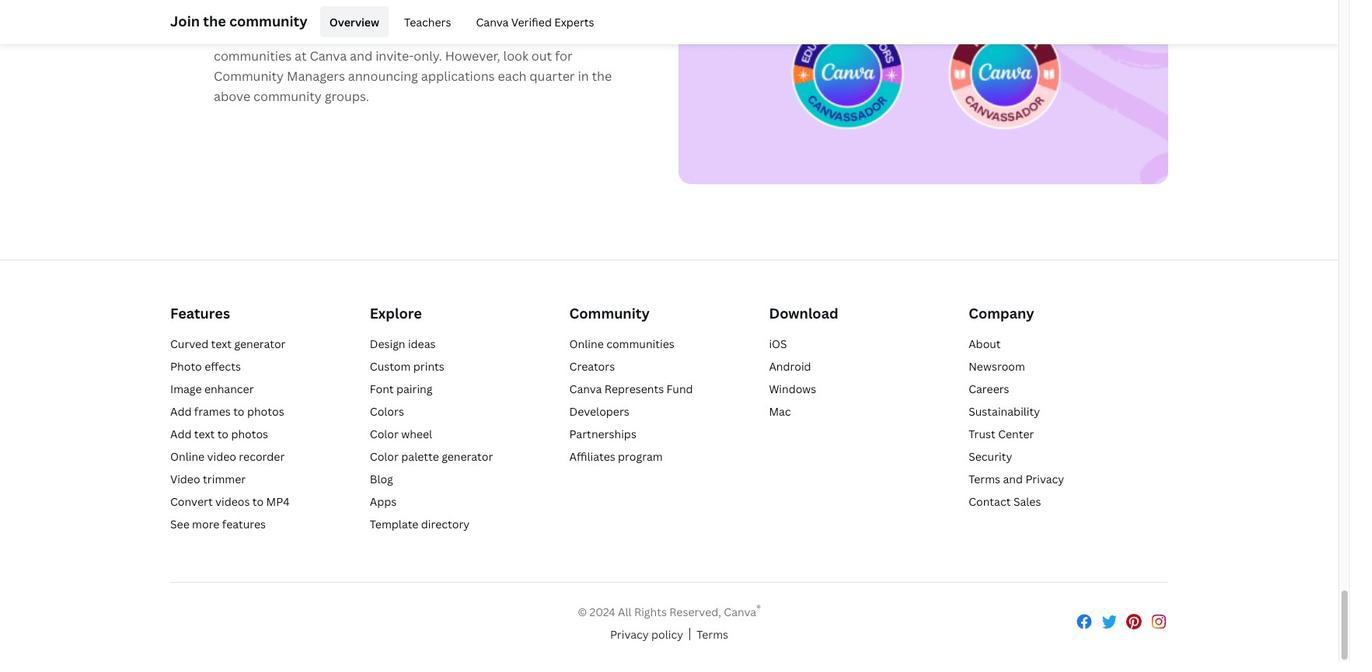 Task type: locate. For each thing, give the bounding box(es) containing it.
2 horizontal spatial to
[[253, 495, 264, 509]]

font
[[370, 382, 394, 397]]

0 vertical spatial community
[[214, 68, 284, 85]]

wheel
[[402, 427, 433, 442]]

to left mp4
[[253, 495, 264, 509]]

image enhancer link
[[170, 382, 254, 397]]

canva
[[476, 14, 509, 29], [310, 48, 347, 65], [570, 382, 602, 397], [724, 605, 757, 619]]

ios
[[769, 337, 788, 351]]

add down image
[[170, 404, 192, 419]]

communities
[[214, 48, 292, 65], [607, 337, 675, 351]]

2 vertical spatial to
[[253, 495, 264, 509]]

0 vertical spatial generator
[[234, 337, 286, 351]]

generator up effects
[[234, 337, 286, 351]]

reserved,
[[670, 605, 722, 619]]

add
[[170, 404, 192, 419], [170, 427, 192, 442]]

curved
[[170, 337, 209, 351]]

canva up terms 'link'
[[724, 605, 757, 619]]

1 horizontal spatial and
[[1004, 472, 1024, 487]]

1 horizontal spatial generator
[[442, 449, 493, 464]]

1 vertical spatial add
[[170, 427, 192, 442]]

join
[[170, 11, 200, 30]]

0 vertical spatial community
[[229, 11, 308, 30]]

1 horizontal spatial privacy
[[1026, 472, 1065, 487]]

creators
[[570, 359, 615, 374]]

leaders
[[371, 27, 415, 45]]

windows link
[[769, 382, 817, 397]]

to down "enhancer"
[[233, 404, 245, 419]]

privacy down all
[[610, 627, 649, 642]]

community up online communities link
[[570, 304, 650, 323]]

canvassadors
[[214, 27, 298, 45]]

creators link
[[570, 359, 615, 374]]

applications
[[421, 68, 495, 85]]

community
[[214, 68, 284, 85], [570, 304, 650, 323]]

1 horizontal spatial communities
[[607, 337, 675, 351]]

directory
[[421, 517, 470, 532]]

text up effects
[[211, 337, 232, 351]]

2 color from the top
[[370, 449, 399, 464]]

curved text generator link
[[170, 337, 286, 351]]

groups.
[[325, 88, 369, 105]]

quarter
[[530, 68, 575, 85]]

contact
[[969, 495, 1011, 509]]

and
[[350, 48, 373, 65], [1004, 472, 1024, 487]]

canva up "managers" on the top of page
[[310, 48, 347, 65]]

terms and privacy link
[[969, 472, 1065, 487]]

0 vertical spatial communities
[[214, 48, 292, 65]]

terms down "reserved,"
[[697, 627, 729, 642]]

photos up recorder
[[231, 427, 268, 442]]

photo
[[170, 359, 202, 374]]

0 vertical spatial terms
[[969, 472, 1001, 487]]

sustainability
[[969, 404, 1041, 419]]

canva inside the © 2024 all rights reserved, canva ®
[[724, 605, 757, 619]]

generator
[[234, 337, 286, 351], [442, 449, 493, 464]]

custom
[[370, 359, 411, 374]]

0 horizontal spatial and
[[350, 48, 373, 65]]

template directory link
[[370, 517, 470, 532]]

to
[[233, 404, 245, 419], [217, 427, 229, 442], [253, 495, 264, 509]]

1 horizontal spatial community
[[570, 304, 650, 323]]

0 vertical spatial privacy
[[1026, 472, 1065, 487]]

the
[[203, 11, 226, 30], [461, 27, 481, 45], [592, 68, 612, 85]]

1 vertical spatial and
[[1004, 472, 1024, 487]]

1 vertical spatial community
[[254, 88, 322, 105]]

the right in
[[592, 68, 612, 85]]

affiliates program link
[[570, 449, 663, 464]]

mac link
[[769, 404, 791, 419]]

0 vertical spatial and
[[350, 48, 373, 65]]

privacy up sales
[[1026, 472, 1065, 487]]

security
[[969, 449, 1013, 464]]

color down colors link
[[370, 427, 399, 442]]

®
[[757, 603, 761, 614]]

and inside canvassadors are elected leaders across the different communities at canva and invite-only. however, look out for community managers announcing applications each quarter in the above community groups.
[[350, 48, 373, 65]]

communities inside canvassadors are elected leaders across the different communities at canva and invite-only. however, look out for community managers announcing applications each quarter in the above community groups.
[[214, 48, 292, 65]]

community down "managers" on the top of page
[[254, 88, 322, 105]]

0 horizontal spatial privacy
[[610, 627, 649, 642]]

careers link
[[969, 382, 1010, 397]]

0 vertical spatial add
[[170, 404, 192, 419]]

generator right the palette
[[442, 449, 493, 464]]

community inside canvassadors are elected leaders across the different communities at canva and invite-only. however, look out for community managers announcing applications each quarter in the above community groups.
[[214, 68, 284, 85]]

1 vertical spatial terms
[[697, 627, 729, 642]]

1 vertical spatial color
[[370, 449, 399, 464]]

windows
[[769, 382, 817, 397]]

newsroom
[[969, 359, 1026, 374]]

1 vertical spatial privacy
[[610, 627, 649, 642]]

template
[[370, 517, 419, 532]]

terms
[[969, 472, 1001, 487], [697, 627, 729, 642]]

and up the contact sales link
[[1004, 472, 1024, 487]]

enhancer
[[204, 382, 254, 397]]

1 vertical spatial generator
[[442, 449, 493, 464]]

0 horizontal spatial the
[[203, 11, 226, 30]]

privacy
[[1026, 472, 1065, 487], [610, 627, 649, 642]]

menu bar
[[314, 6, 604, 37]]

community up the above
[[214, 68, 284, 85]]

and down elected
[[350, 48, 373, 65]]

trimmer
[[203, 472, 246, 487]]

online up the video
[[170, 449, 205, 464]]

0 vertical spatial to
[[233, 404, 245, 419]]

1 horizontal spatial terms
[[969, 472, 1001, 487]]

features
[[222, 517, 266, 532]]

0 vertical spatial color
[[370, 427, 399, 442]]

the up however,
[[461, 27, 481, 45]]

canva left verified
[[476, 14, 509, 29]]

photos
[[247, 404, 284, 419], [231, 427, 268, 442]]

custom prints link
[[370, 359, 445, 374]]

generator inside curved text generator photo effects image enhancer add frames to photos add text to photos online video recorder video trimmer convert videos to mp4 see more features
[[234, 337, 286, 351]]

canva verified experts
[[476, 14, 595, 29]]

0 horizontal spatial to
[[217, 427, 229, 442]]

1 horizontal spatial online
[[570, 337, 604, 351]]

photos down "enhancer"
[[247, 404, 284, 419]]

add up the video
[[170, 427, 192, 442]]

colors
[[370, 404, 404, 419]]

design ideas link
[[370, 337, 436, 351]]

text down frames on the left bottom of the page
[[194, 427, 215, 442]]

prints
[[414, 359, 445, 374]]

1 vertical spatial online
[[170, 449, 205, 464]]

invite-
[[376, 48, 414, 65]]

overview
[[330, 14, 380, 29]]

community inside canvassadors are elected leaders across the different communities at canva and invite-only. however, look out for community managers announcing applications each quarter in the above community groups.
[[254, 88, 322, 105]]

communities up represents at the left of page
[[607, 337, 675, 351]]

image
[[170, 382, 202, 397]]

pairing
[[397, 382, 433, 397]]

0 horizontal spatial online
[[170, 449, 205, 464]]

0 vertical spatial online
[[570, 337, 604, 351]]

to up "video"
[[217, 427, 229, 442]]

more
[[192, 517, 220, 532]]

newsroom link
[[969, 359, 1026, 374]]

© 2024 all rights reserved, canva ®
[[578, 603, 761, 619]]

at
[[295, 48, 307, 65]]

community up at
[[229, 11, 308, 30]]

0 horizontal spatial generator
[[234, 337, 286, 351]]

1 vertical spatial to
[[217, 427, 229, 442]]

out
[[532, 48, 552, 65]]

however,
[[445, 48, 501, 65]]

palette
[[402, 449, 439, 464]]

teachers
[[404, 14, 451, 29]]

2 add from the top
[[170, 427, 192, 442]]

canva down creators
[[570, 382, 602, 397]]

0 horizontal spatial communities
[[214, 48, 292, 65]]

colors link
[[370, 404, 404, 419]]

curved text generator photo effects image enhancer add frames to photos add text to photos online video recorder video trimmer convert videos to mp4 see more features
[[170, 337, 290, 532]]

1 vertical spatial community
[[570, 304, 650, 323]]

terms up contact
[[969, 472, 1001, 487]]

communities down canvassadors at the top
[[214, 48, 292, 65]]

affiliates
[[570, 449, 616, 464]]

frames
[[194, 404, 231, 419]]

0 horizontal spatial community
[[214, 68, 284, 85]]

1 vertical spatial communities
[[607, 337, 675, 351]]

color up blog
[[370, 449, 399, 464]]

recorder
[[239, 449, 285, 464]]

1 vertical spatial photos
[[231, 427, 268, 442]]

the right join
[[203, 11, 226, 30]]

online up creators
[[570, 337, 604, 351]]



Task type: describe. For each thing, give the bounding box(es) containing it.
1 vertical spatial text
[[194, 427, 215, 442]]

1 horizontal spatial to
[[233, 404, 245, 419]]

terms link
[[697, 626, 729, 643]]

blog link
[[370, 472, 393, 487]]

rights
[[635, 605, 667, 619]]

each
[[498, 68, 527, 85]]

2 horizontal spatial the
[[592, 68, 612, 85]]

1 color from the top
[[370, 427, 399, 442]]

download
[[769, 304, 839, 323]]

experts
[[555, 14, 595, 29]]

videos
[[215, 495, 250, 509]]

online video recorder link
[[170, 449, 285, 464]]

online communities link
[[570, 337, 675, 351]]

online communities creators canva represents fund developers partnerships affiliates program
[[570, 337, 693, 464]]

sales
[[1014, 495, 1042, 509]]

verified
[[512, 14, 552, 29]]

menu bar containing overview
[[314, 6, 604, 37]]

trust
[[969, 427, 996, 442]]

careers
[[969, 382, 1010, 397]]

canva inside canvassadors are elected leaders across the different communities at canva and invite-only. however, look out for community managers announcing applications each quarter in the above community groups.
[[310, 48, 347, 65]]

managers
[[287, 68, 345, 85]]

terms inside about newsroom careers sustainability trust center security terms and privacy contact sales
[[969, 472, 1001, 487]]

security link
[[969, 449, 1013, 464]]

sustainability link
[[969, 404, 1041, 419]]

teachers link
[[395, 6, 461, 37]]

announcing
[[348, 68, 418, 85]]

communities inside online communities creators canva represents fund developers partnerships affiliates program
[[607, 337, 675, 351]]

android
[[769, 359, 812, 374]]

about
[[969, 337, 1001, 351]]

convert videos to mp4 link
[[170, 495, 290, 509]]

add frames to photos link
[[170, 404, 284, 419]]

join the community
[[170, 11, 308, 30]]

partnerships
[[570, 427, 637, 442]]

video
[[170, 472, 200, 487]]

add text to photos link
[[170, 427, 268, 442]]

0 vertical spatial photos
[[247, 404, 284, 419]]

are
[[301, 27, 320, 45]]

overview link
[[320, 6, 389, 37]]

photo effects link
[[170, 359, 241, 374]]

canva represents fund link
[[570, 382, 693, 397]]

color wheel link
[[370, 427, 433, 442]]

video
[[207, 449, 236, 464]]

android link
[[769, 359, 812, 374]]

effects
[[205, 359, 241, 374]]

policy
[[652, 627, 684, 642]]

across
[[418, 27, 458, 45]]

canva inside menu bar
[[476, 14, 509, 29]]

explore
[[370, 304, 422, 323]]

©
[[578, 605, 587, 619]]

font pairing link
[[370, 382, 433, 397]]

online inside online communities creators canva represents fund developers partnerships affiliates program
[[570, 337, 604, 351]]

canva inside online communities creators canva represents fund developers partnerships affiliates program
[[570, 382, 602, 397]]

online inside curved text generator photo effects image enhancer add frames to photos add text to photos online video recorder video trimmer convert videos to mp4 see more features
[[170, 449, 205, 464]]

only.
[[414, 48, 442, 65]]

different
[[484, 27, 536, 45]]

mac
[[769, 404, 791, 419]]

trust center link
[[969, 427, 1035, 442]]

mp4
[[266, 495, 290, 509]]

partnerships link
[[570, 427, 637, 442]]

0 vertical spatial text
[[211, 337, 232, 351]]

developers
[[570, 404, 630, 419]]

0 horizontal spatial terms
[[697, 627, 729, 642]]

canva verified experts link
[[467, 6, 604, 37]]

fund
[[667, 382, 693, 397]]

above
[[214, 88, 251, 105]]

and inside about newsroom careers sustainability trust center security terms and privacy contact sales
[[1004, 472, 1024, 487]]

represents
[[605, 382, 664, 397]]

color palette generator link
[[370, 449, 493, 464]]

see more features link
[[170, 517, 266, 532]]

canvassadors are elected leaders across the different communities at canva and invite-only. however, look out for community managers announcing applications each quarter in the above community groups.
[[214, 27, 612, 105]]

generator inside design ideas custom prints font pairing colors color wheel color palette generator blog apps template directory
[[442, 449, 493, 464]]

design
[[370, 337, 406, 351]]

privacy policy
[[610, 627, 684, 642]]

ideas
[[408, 337, 436, 351]]

1 add from the top
[[170, 404, 192, 419]]

privacy inside about newsroom careers sustainability trust center security terms and privacy contact sales
[[1026, 472, 1065, 487]]

1 horizontal spatial the
[[461, 27, 481, 45]]

about link
[[969, 337, 1001, 351]]

design ideas custom prints font pairing colors color wheel color palette generator blog apps template directory
[[370, 337, 493, 532]]

video trimmer link
[[170, 472, 246, 487]]

in
[[578, 68, 589, 85]]

features
[[170, 304, 230, 323]]

for
[[555, 48, 573, 65]]

program
[[618, 449, 663, 464]]

about newsroom careers sustainability trust center security terms and privacy contact sales
[[969, 337, 1065, 509]]



Task type: vqa. For each thing, say whether or not it's contained in the screenshot.
list
no



